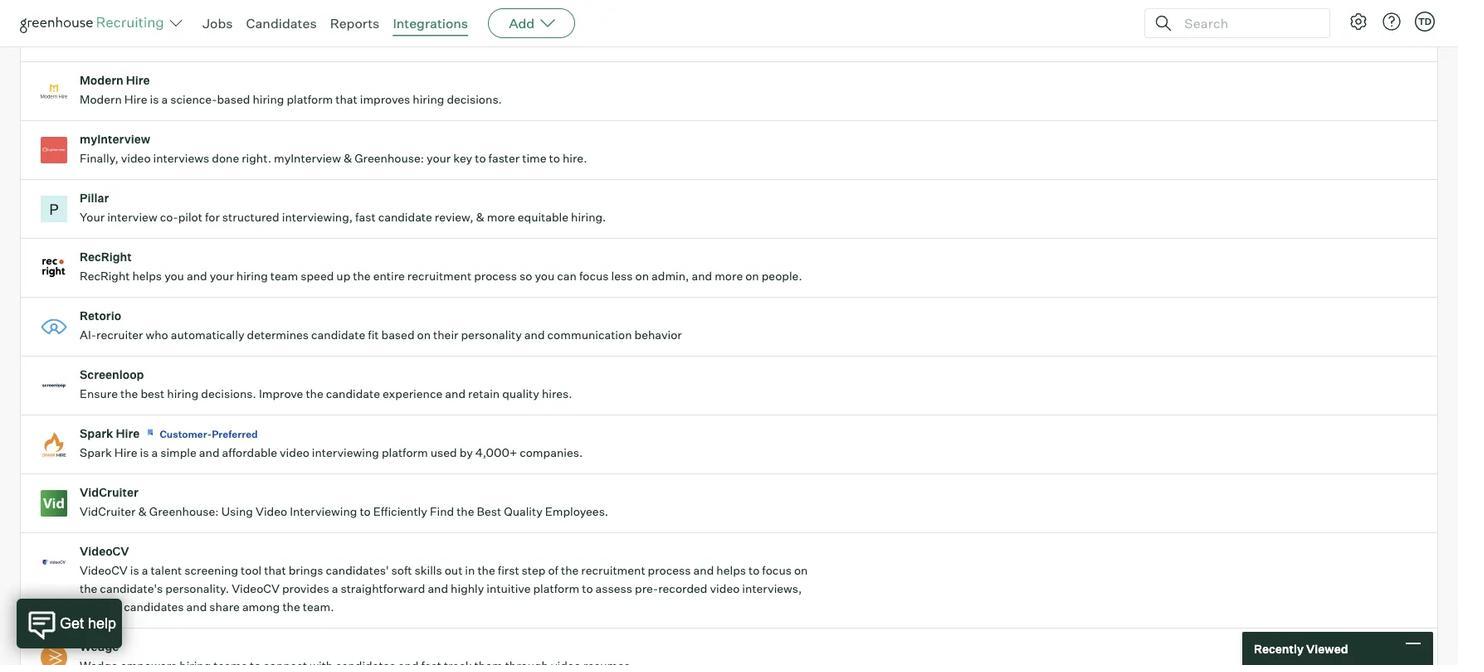 Task type: locate. For each thing, give the bounding box(es) containing it.
retain
[[468, 387, 500, 401]]

spark down spark hire
[[80, 446, 112, 460]]

to right key
[[475, 151, 486, 166]]

is
[[150, 92, 159, 107], [140, 446, 149, 460], [130, 564, 139, 578]]

to
[[475, 151, 486, 166], [549, 151, 560, 166], [360, 505, 371, 519], [749, 564, 760, 578], [582, 582, 593, 597]]

candidate inside pillar your interview co-pilot for structured interviewing, fast candidate review, & more equitable hiring.
[[378, 210, 432, 225]]

0 horizontal spatial myinterview
[[80, 132, 150, 147]]

1 vertical spatial greenhouse:
[[149, 505, 219, 519]]

that inside videocv videocv is a talent screening tool that brings candidates' soft skills out in the first step of the recruitment process and helps to focus on the candidate's personality. videocv provides a straightforward and highly intuitive platform to assess pre-recorded video interviews, analyze candidates and share among the team.
[[264, 564, 286, 578]]

the inside 'vidcruiter vidcruiter & greenhouse: using video interviewing to efficiently find the best quality employees.'
[[457, 505, 474, 519]]

that right tool
[[264, 564, 286, 578]]

1 vertical spatial spark
[[80, 446, 112, 460]]

1 vertical spatial candidate
[[311, 328, 365, 343]]

and right admin,
[[692, 269, 712, 284]]

0 vertical spatial helps
[[132, 269, 162, 284]]

pillar
[[80, 191, 109, 206]]

1 horizontal spatial greenhouse:
[[355, 151, 424, 166]]

1 horizontal spatial &
[[344, 151, 352, 166]]

1 horizontal spatial based
[[381, 328, 415, 343]]

you right the so at the top of the page
[[535, 269, 555, 284]]

reports
[[330, 15, 380, 32]]

1 vertical spatial vidcruiter
[[80, 505, 136, 519]]

and
[[141, 33, 162, 48], [187, 269, 207, 284], [692, 269, 712, 284], [524, 328, 545, 343], [445, 387, 466, 401], [199, 446, 220, 460], [694, 564, 714, 578], [428, 582, 448, 597], [186, 600, 207, 615]]

0 vertical spatial &
[[344, 151, 352, 166]]

2 vertical spatial is
[[130, 564, 139, 578]]

interviewing,
[[282, 210, 353, 225]]

0 horizontal spatial platform
[[287, 92, 333, 107]]

0 vertical spatial candidate
[[378, 210, 432, 225]]

spark for spark hire
[[80, 427, 113, 441]]

is for spark
[[140, 446, 149, 460]]

hire down 'audio'
[[126, 73, 150, 88]]

in
[[490, 33, 500, 48], [465, 564, 475, 578]]

1 vertical spatial recright
[[80, 269, 130, 284]]

platform inside videocv videocv is a talent screening tool that brings candidates' soft skills out in the first step of the recruitment process and helps to focus on the candidate's personality. videocv provides a straightforward and highly intuitive platform to assess pre-recorded video interviews, analyze candidates and share among the team.
[[533, 582, 580, 597]]

on up the interviews, at bottom
[[794, 564, 808, 578]]

1 horizontal spatial is
[[140, 446, 149, 460]]

focus
[[579, 269, 609, 284], [762, 564, 792, 578]]

spark down ensure
[[80, 427, 113, 441]]

customer-
[[160, 428, 212, 440]]

the right the of
[[561, 564, 579, 578]]

the left first
[[478, 564, 495, 578]]

based
[[217, 92, 250, 107], [381, 328, 415, 343]]

right.
[[242, 151, 271, 166]]

device
[[337, 33, 372, 48]]

1 horizontal spatial focus
[[762, 564, 792, 578]]

0 vertical spatial based
[[217, 92, 250, 107]]

on inside retorio ai-recruiter who automatically determines candidate fit based on their personality and communication behavior
[[417, 328, 431, 343]]

preferred
[[212, 428, 258, 440]]

more left people.
[[715, 269, 743, 284]]

0 horizontal spatial your
[[210, 269, 234, 284]]

0 horizontal spatial that
[[264, 564, 286, 578]]

0 vertical spatial your
[[427, 151, 451, 166]]

myinterview up finally,
[[80, 132, 150, 147]]

a left 'science-'
[[161, 92, 168, 107]]

behavior
[[635, 328, 682, 343]]

more inside pillar your interview co-pilot for structured interviewing, fast candidate review, & more equitable hiring.
[[487, 210, 515, 225]]

recright
[[80, 250, 132, 265], [80, 269, 130, 284]]

0 vertical spatial vidcruiter
[[80, 486, 138, 500]]

0 vertical spatial more
[[487, 210, 515, 225]]

used
[[431, 446, 457, 460]]

1 horizontal spatial decisions.
[[447, 92, 502, 107]]

and left retain
[[445, 387, 466, 401]]

and inside screenloop ensure the best hiring decisions. improve the candidate experience and retain quality hires.
[[445, 387, 466, 401]]

out
[[445, 564, 463, 578]]

and down teams
[[141, 33, 162, 48]]

improves
[[360, 92, 410, 107]]

0 vertical spatial that
[[336, 92, 357, 107]]

1 vertical spatial that
[[264, 564, 286, 578]]

step
[[522, 564, 546, 578]]

greenhouse: down improves
[[355, 151, 424, 166]]

platform left used
[[382, 446, 428, 460]]

helps inside videocv videocv is a talent screening tool that brings candidates' soft skills out in the first step of the recruitment process and helps to focus on the candidate's personality. videocv provides a straightforward and highly intuitive platform to assess pre-recorded video interviews, analyze candidates and share among the team.
[[717, 564, 746, 578]]

efficiently
[[373, 505, 427, 519]]

video right finally,
[[121, 151, 151, 166]]

video right "recorded"
[[710, 582, 740, 597]]

2 you from the left
[[535, 269, 555, 284]]

1 vertical spatial more
[[715, 269, 743, 284]]

using
[[221, 505, 253, 519]]

2 horizontal spatial is
[[150, 92, 159, 107]]

0 vertical spatial spark
[[80, 427, 113, 441]]

platform inside modern hire modern hire is a science-based hiring platform that improves hiring decisions.
[[287, 92, 333, 107]]

hire.
[[563, 151, 587, 166]]

employees.
[[545, 505, 609, 519]]

video inside myinterview finally, video interviews done right. myinterview & greenhouse: your key to faster time to hire.
[[121, 151, 151, 166]]

analyze
[[80, 600, 121, 615]]

decisions. up preferred on the left
[[201, 387, 256, 401]]

your down for
[[210, 269, 234, 284]]

screening
[[185, 564, 238, 578]]

0 vertical spatial decisions.
[[447, 92, 502, 107]]

hire
[[126, 73, 150, 88], [124, 92, 147, 107], [116, 427, 140, 441], [114, 446, 137, 460]]

2 horizontal spatial platform
[[533, 582, 580, 597]]

0 vertical spatial focus
[[579, 269, 609, 284]]

ai-
[[80, 328, 96, 343]]

that left improves
[[336, 92, 357, 107]]

and up "recorded"
[[694, 564, 714, 578]]

1 vidcruiter from the top
[[80, 486, 138, 500]]

video down teams
[[164, 33, 194, 48]]

helps up the interviews, at bottom
[[717, 564, 746, 578]]

0 horizontal spatial helps
[[132, 269, 162, 284]]

meetings
[[436, 33, 487, 48]]

on
[[635, 269, 649, 284], [746, 269, 759, 284], [417, 328, 431, 343], [794, 564, 808, 578]]

1 horizontal spatial that
[[336, 92, 357, 107]]

the right up
[[353, 269, 371, 284]]

0 vertical spatial modern
[[80, 73, 123, 88]]

Search text field
[[1180, 11, 1315, 35]]

helps
[[132, 269, 162, 284], [717, 564, 746, 578]]

recruitment up assess
[[581, 564, 645, 578]]

focus inside "recright recright helps you and your hiring team speed up the entire recruitment process so you can focus less on admin, and more on people."
[[579, 269, 609, 284]]

a left simple
[[151, 446, 158, 460]]

0 vertical spatial videocv
[[80, 545, 129, 559]]

focus up the interviews, at bottom
[[762, 564, 792, 578]]

soft
[[391, 564, 412, 578]]

to left efficiently
[[360, 505, 371, 519]]

on left their
[[417, 328, 431, 343]]

focus right can
[[579, 269, 609, 284]]

recruitment
[[407, 269, 472, 284], [581, 564, 645, 578]]

is left 'science-'
[[150, 92, 159, 107]]

helps up who
[[132, 269, 162, 284]]

wedge link
[[21, 629, 1438, 666]]

based down conference
[[217, 92, 250, 107]]

calls
[[259, 33, 284, 48]]

myinterview right right.
[[274, 151, 341, 166]]

& up pillar your interview co-pilot for structured interviewing, fast candidate review, & more equitable hiring.
[[344, 151, 352, 166]]

equitable
[[518, 210, 569, 225]]

up
[[336, 269, 350, 284]]

candidate right fast
[[378, 210, 432, 225]]

0 horizontal spatial focus
[[579, 269, 609, 284]]

with
[[375, 33, 398, 48]]

1 horizontal spatial more
[[715, 269, 743, 284]]

to right time
[[549, 151, 560, 166]]

time
[[522, 151, 547, 166]]

co-
[[160, 210, 178, 225]]

structured
[[222, 210, 279, 225]]

0 horizontal spatial in
[[465, 564, 475, 578]]

1 horizontal spatial recruitment
[[581, 564, 645, 578]]

1 vertical spatial in
[[465, 564, 475, 578]]

candidate inside screenloop ensure the best hiring decisions. improve the candidate experience and retain quality hires.
[[326, 387, 380, 401]]

0 vertical spatial greenhouse:
[[355, 151, 424, 166]]

the right find
[[457, 505, 474, 519]]

spark
[[80, 427, 113, 441], [80, 446, 112, 460]]

and inside retorio ai-recruiter who automatically determines candidate fit based on their personality and communication behavior
[[524, 328, 545, 343]]

communication
[[547, 328, 632, 343]]

add button
[[488, 8, 575, 38]]

0 vertical spatial recruitment
[[407, 269, 472, 284]]

in left teams.
[[490, 33, 500, 48]]

0 horizontal spatial process
[[474, 269, 517, 284]]

wedge
[[80, 640, 119, 655]]

decisions. up key
[[447, 92, 502, 107]]

2 vertical spatial candidate
[[326, 387, 380, 401]]

1 vertical spatial your
[[210, 269, 234, 284]]

0 vertical spatial in
[[490, 33, 500, 48]]

platform down the of
[[533, 582, 580, 597]]

a left talent
[[142, 564, 148, 578]]

0 vertical spatial platform
[[287, 92, 333, 107]]

personality
[[461, 328, 522, 343]]

2 horizontal spatial &
[[476, 210, 484, 225]]

0 horizontal spatial more
[[487, 210, 515, 225]]

and down skills
[[428, 582, 448, 597]]

review,
[[435, 210, 473, 225]]

the up analyze
[[80, 582, 97, 597]]

intuitive
[[487, 582, 531, 597]]

based right fit
[[381, 328, 415, 343]]

the right improve
[[306, 387, 324, 401]]

who
[[146, 328, 168, 343]]

1 vertical spatial helps
[[717, 564, 746, 578]]

1 spark from the top
[[80, 427, 113, 441]]

& right review,
[[476, 210, 484, 225]]

that inside modern hire modern hire is a science-based hiring platform that improves hiring decisions.
[[336, 92, 357, 107]]

2 vertical spatial &
[[138, 505, 147, 519]]

0 vertical spatial is
[[150, 92, 159, 107]]

0 vertical spatial recright
[[80, 250, 132, 265]]

2 spark from the top
[[80, 446, 112, 460]]

platform up myinterview finally, video interviews done right. myinterview & greenhouse: your key to faster time to hire.
[[287, 92, 333, 107]]

decisions.
[[447, 92, 502, 107], [201, 387, 256, 401]]

hiring right best
[[167, 387, 199, 401]]

retorio
[[80, 309, 121, 323]]

pilot
[[178, 210, 202, 225]]

based inside retorio ai-recruiter who automatically determines candidate fit based on their personality and communication behavior
[[381, 328, 415, 343]]

1 vertical spatial myinterview
[[274, 151, 341, 166]]

1 vertical spatial based
[[381, 328, 415, 343]]

on inside videocv videocv is a talent screening tool that brings candidates' soft skills out in the first step of the recruitment process and helps to focus on the candidate's personality. videocv provides a straightforward and highly intuitive platform to assess pre-recorded video interviews, analyze candidates and share among the team.
[[794, 564, 808, 578]]

1 vertical spatial recruitment
[[581, 564, 645, 578]]

hiring left team
[[236, 269, 268, 284]]

in right out
[[465, 564, 475, 578]]

hiring.
[[571, 210, 606, 225]]

1 horizontal spatial you
[[535, 269, 555, 284]]

hire left 'science-'
[[124, 92, 147, 107]]

recruitment right entire
[[407, 269, 472, 284]]

1 horizontal spatial platform
[[382, 446, 428, 460]]

1 horizontal spatial in
[[490, 33, 500, 48]]

so
[[520, 269, 532, 284]]

hire down ensure
[[116, 427, 140, 441]]

your left key
[[427, 151, 451, 166]]

hiring right improves
[[413, 92, 444, 107]]

1 vertical spatial focus
[[762, 564, 792, 578]]

and down customer-preferred
[[199, 446, 220, 460]]

p
[[49, 200, 59, 218]]

modern down host
[[80, 73, 123, 88]]

hire down spark hire
[[114, 446, 137, 460]]

1 vertical spatial &
[[476, 210, 484, 225]]

1 vertical spatial decisions.
[[201, 387, 256, 401]]

recright up the retorio
[[80, 269, 130, 284]]

your inside "recright recright helps you and your hiring team speed up the entire recruitment process so you can focus less on admin, and more on people."
[[210, 269, 234, 284]]

0 horizontal spatial greenhouse:
[[149, 505, 219, 519]]

more left equitable
[[487, 210, 515, 225]]

td button
[[1412, 8, 1438, 35]]

process up "recorded"
[[648, 564, 691, 578]]

0 horizontal spatial is
[[130, 564, 139, 578]]

1 horizontal spatial helps
[[717, 564, 746, 578]]

candidate up interviewing
[[326, 387, 380, 401]]

1 horizontal spatial process
[[648, 564, 691, 578]]

1 vertical spatial modern
[[80, 92, 122, 107]]

0 horizontal spatial &
[[138, 505, 147, 519]]

and right personality
[[524, 328, 545, 343]]

greenhouse: left the using
[[149, 505, 219, 519]]

recright down "your"
[[80, 250, 132, 265]]

is left simple
[[140, 446, 149, 460]]

greenhouse: inside 'vidcruiter vidcruiter & greenhouse: using video interviewing to efficiently find the best quality employees.'
[[149, 505, 219, 519]]

1 vertical spatial platform
[[382, 446, 428, 460]]

td
[[1418, 16, 1432, 27]]

reports link
[[330, 15, 380, 32]]

is inside videocv videocv is a talent screening tool that brings candidates' soft skills out in the first step of the recruitment process and helps to focus on the candidate's personality. videocv provides a straightforward and highly intuitive platform to assess pre-recorded video interviews, analyze candidates and share among the team.
[[130, 564, 139, 578]]

0 vertical spatial process
[[474, 269, 517, 284]]

1 horizontal spatial your
[[427, 151, 451, 166]]

1 vertical spatial is
[[140, 446, 149, 460]]

is for videocv
[[130, 564, 139, 578]]

modern hire modern hire is a science-based hiring platform that improves hiring decisions.
[[80, 73, 502, 107]]

& up candidate's
[[138, 505, 147, 519]]

video inside videocv videocv is a talent screening tool that brings candidates' soft skills out in the first step of the recruitment process and helps to focus on the candidate's personality. videocv provides a straightforward and highly intuitive platform to assess pre-recorded video interviews, analyze candidates and share among the team.
[[710, 582, 740, 597]]

0 horizontal spatial based
[[217, 92, 250, 107]]

modern
[[80, 73, 123, 88], [80, 92, 122, 107]]

teams
[[136, 14, 174, 29]]

candidate left fit
[[311, 328, 365, 343]]

0 horizontal spatial recruitment
[[407, 269, 472, 284]]

modern up finally,
[[80, 92, 122, 107]]

screenloop ensure the best hiring decisions. improve the candidate experience and retain quality hires.
[[80, 368, 572, 401]]

greenhouse:
[[355, 151, 424, 166], [149, 505, 219, 519]]

0 horizontal spatial decisions.
[[201, 387, 256, 401]]

0 horizontal spatial you
[[164, 269, 184, 284]]

pre-
[[635, 582, 658, 597]]

on right less
[[635, 269, 649, 284]]

2 vertical spatial platform
[[533, 582, 580, 597]]

team.
[[303, 600, 334, 615]]

you down co-
[[164, 269, 184, 284]]

1 vertical spatial process
[[648, 564, 691, 578]]

more
[[487, 210, 515, 225], [715, 269, 743, 284]]

video
[[164, 33, 194, 48], [121, 151, 151, 166], [280, 446, 309, 460], [710, 582, 740, 597]]

more inside "recright recright helps you and your hiring team speed up the entire recruitment process so you can focus less on admin, and more on people."
[[715, 269, 743, 284]]

and inside the microsoft teams host audio and video conference calls from any device with online meetings in teams.
[[141, 33, 162, 48]]

is up candidate's
[[130, 564, 139, 578]]

process left the so at the top of the page
[[474, 269, 517, 284]]

videocv
[[80, 545, 129, 559], [80, 564, 128, 578], [232, 582, 280, 597]]



Task type: vqa. For each thing, say whether or not it's contained in the screenshot.
offices
no



Task type: describe. For each thing, give the bounding box(es) containing it.
and down pilot
[[187, 269, 207, 284]]

mt
[[42, 23, 66, 42]]

teams.
[[502, 33, 542, 48]]

to inside 'vidcruiter vidcruiter & greenhouse: using video interviewing to efficiently find the best quality employees.'
[[360, 505, 371, 519]]

retorio ai-recruiter who automatically determines candidate fit based on their personality and communication behavior
[[80, 309, 682, 343]]

highly
[[451, 582, 484, 597]]

experience
[[383, 387, 443, 401]]

platform for hiring
[[287, 92, 333, 107]]

host
[[80, 33, 106, 48]]

entire
[[373, 269, 405, 284]]

the down provides
[[283, 600, 300, 615]]

integrations
[[393, 15, 468, 32]]

microsoft teams host audio and video conference calls from any device with online meetings in teams.
[[80, 14, 542, 48]]

interviews
[[153, 151, 209, 166]]

recruitment inside "recright recright helps you and your hiring team speed up the entire recruitment process so you can focus less on admin, and more on people."
[[407, 269, 472, 284]]

hiring inside "recright recright helps you and your hiring team speed up the entire recruitment process so you can focus less on admin, and more on people."
[[236, 269, 268, 284]]

done
[[212, 151, 239, 166]]

recruiter
[[96, 328, 143, 343]]

ensure
[[80, 387, 118, 401]]

people.
[[762, 269, 802, 284]]

spark hire
[[80, 427, 140, 441]]

video right affordable
[[280, 446, 309, 460]]

candidates
[[124, 600, 184, 615]]

the inside "recright recright helps you and your hiring team speed up the entire recruitment process so you can focus less on admin, and more on people."
[[353, 269, 371, 284]]

2 recright from the top
[[80, 269, 130, 284]]

share
[[209, 600, 240, 615]]

among
[[242, 600, 280, 615]]

2 vertical spatial videocv
[[232, 582, 280, 597]]

candidate inside retorio ai-recruiter who automatically determines candidate fit based on their personality and communication behavior
[[311, 328, 365, 343]]

team
[[270, 269, 298, 284]]

any
[[315, 33, 334, 48]]

configure image
[[1349, 12, 1369, 32]]

skills
[[415, 564, 442, 578]]

1 recright from the top
[[80, 250, 132, 265]]

interviews,
[[742, 582, 802, 597]]

decisions. inside screenloop ensure the best hiring decisions. improve the candidate experience and retain quality hires.
[[201, 387, 256, 401]]

jobs link
[[203, 15, 233, 32]]

candidates'
[[326, 564, 389, 578]]

based inside modern hire modern hire is a science-based hiring platform that improves hiring decisions.
[[217, 92, 250, 107]]

to left assess
[[582, 582, 593, 597]]

1 horizontal spatial myinterview
[[274, 151, 341, 166]]

1 modern from the top
[[80, 73, 123, 88]]

provides
[[282, 582, 329, 597]]

audio
[[108, 33, 139, 48]]

in inside videocv videocv is a talent screening tool that brings candidates' soft skills out in the first step of the recruitment process and helps to focus on the candidate's personality. videocv provides a straightforward and highly intuitive platform to assess pre-recorded video interviews, analyze candidates and share among the team.
[[465, 564, 475, 578]]

faster
[[489, 151, 520, 166]]

candidate's
[[100, 582, 163, 597]]

viewed
[[1306, 642, 1348, 656]]

recorded
[[658, 582, 708, 597]]

2 modern from the top
[[80, 92, 122, 107]]

on left people.
[[746, 269, 759, 284]]

process inside videocv videocv is a talent screening tool that brings candidates' soft skills out in the first step of the recruitment process and helps to focus on the candidate's personality. videocv provides a straightforward and highly intuitive platform to assess pre-recorded video interviews, analyze candidates and share among the team.
[[648, 564, 691, 578]]

& inside 'vidcruiter vidcruiter & greenhouse: using video interviewing to efficiently find the best quality employees.'
[[138, 505, 147, 519]]

myinterview finally, video interviews done right. myinterview & greenhouse: your key to faster time to hire.
[[80, 132, 587, 166]]

hire for modern hire modern hire is a science-based hiring platform that improves hiring decisions.
[[126, 73, 150, 88]]

2 vidcruiter from the top
[[80, 505, 136, 519]]

spark hire is a simple and affordable video interviewing platform used by 4,000+ companies.
[[80, 446, 583, 460]]

your inside myinterview finally, video interviews done right. myinterview & greenhouse: your key to faster time to hire.
[[427, 151, 451, 166]]

spark for spark hire is a simple and affordable video interviewing platform used by 4,000+ companies.
[[80, 446, 112, 460]]

straightforward
[[341, 582, 425, 597]]

recently
[[1254, 642, 1304, 656]]

first
[[498, 564, 519, 578]]

focus inside videocv videocv is a talent screening tool that brings candidates' soft skills out in the first step of the recruitment process and helps to focus on the candidate's personality. videocv provides a straightforward and highly intuitive platform to assess pre-recorded video interviews, analyze candidates and share among the team.
[[762, 564, 792, 578]]

online
[[401, 33, 434, 48]]

candidates link
[[246, 15, 317, 32]]

to up the interviews, at bottom
[[749, 564, 760, 578]]

for
[[205, 210, 220, 225]]

hiring inside screenloop ensure the best hiring decisions. improve the candidate experience and retain quality hires.
[[167, 387, 199, 401]]

talent
[[151, 564, 182, 578]]

add
[[509, 15, 535, 32]]

determines
[[247, 328, 309, 343]]

their
[[433, 328, 459, 343]]

a up team.
[[332, 582, 338, 597]]

can
[[557, 269, 577, 284]]

hiring down calls
[[253, 92, 284, 107]]

1 vertical spatial videocv
[[80, 564, 128, 578]]

best
[[477, 505, 501, 519]]

greenhouse recruiting image
[[20, 13, 169, 33]]

hire for spark hire
[[116, 427, 140, 441]]

find
[[430, 505, 454, 519]]

screenloop
[[80, 368, 144, 382]]

tool
[[241, 564, 262, 578]]

the left best
[[120, 387, 138, 401]]

& inside pillar your interview co-pilot for structured interviewing, fast candidate review, & more equitable hiring.
[[476, 210, 484, 225]]

interview
[[107, 210, 157, 225]]

affordable
[[222, 446, 277, 460]]

and down personality.
[[186, 600, 207, 615]]

video inside the microsoft teams host audio and video conference calls from any device with online meetings in teams.
[[164, 33, 194, 48]]

greenhouse: inside myinterview finally, video interviews done right. myinterview & greenhouse: your key to faster time to hire.
[[355, 151, 424, 166]]

pillar your interview co-pilot for structured interviewing, fast candidate review, & more equitable hiring.
[[80, 191, 606, 225]]

best
[[141, 387, 165, 401]]

is inside modern hire modern hire is a science-based hiring platform that improves hiring decisions.
[[150, 92, 159, 107]]

improve
[[259, 387, 303, 401]]

process inside "recright recright helps you and your hiring team speed up the entire recruitment process so you can focus less on admin, and more on people."
[[474, 269, 517, 284]]

jobs
[[203, 15, 233, 32]]

platform for interviewing
[[382, 446, 428, 460]]

1 you from the left
[[164, 269, 184, 284]]

fast
[[355, 210, 376, 225]]

interviewing
[[290, 505, 357, 519]]

admin,
[[652, 269, 689, 284]]

fit
[[368, 328, 379, 343]]

key
[[453, 151, 472, 166]]

microsoft
[[80, 14, 134, 29]]

recruitment inside videocv videocv is a talent screening tool that brings candidates' soft skills out in the first step of the recruitment process and helps to focus on the candidate's personality. videocv provides a straightforward and highly intuitive platform to assess pre-recorded video interviews, analyze candidates and share among the team.
[[581, 564, 645, 578]]

helps inside "recright recright helps you and your hiring team speed up the entire recruitment process so you can focus less on admin, and more on people."
[[132, 269, 162, 284]]

0 vertical spatial myinterview
[[80, 132, 150, 147]]

in inside the microsoft teams host audio and video conference calls from any device with online meetings in teams.
[[490, 33, 500, 48]]

& inside myinterview finally, video interviews done right. myinterview & greenhouse: your key to faster time to hire.
[[344, 151, 352, 166]]

decisions. inside modern hire modern hire is a science-based hiring platform that improves hiring decisions.
[[447, 92, 502, 107]]

interviewing
[[312, 446, 379, 460]]

simple
[[160, 446, 197, 460]]

finally,
[[80, 151, 118, 166]]

from
[[287, 33, 312, 48]]

customer-preferred
[[160, 428, 258, 440]]

recright recright helps you and your hiring team speed up the entire recruitment process so you can focus less on admin, and more on people.
[[80, 250, 802, 284]]

personality.
[[165, 582, 229, 597]]

a inside modern hire modern hire is a science-based hiring platform that improves hiring decisions.
[[161, 92, 168, 107]]

quality
[[504, 505, 543, 519]]

recently viewed
[[1254, 642, 1348, 656]]

hire for spark hire is a simple and affordable video interviewing platform used by 4,000+ companies.
[[114, 446, 137, 460]]

vidcruiter vidcruiter & greenhouse: using video interviewing to efficiently find the best quality employees.
[[80, 486, 609, 519]]



